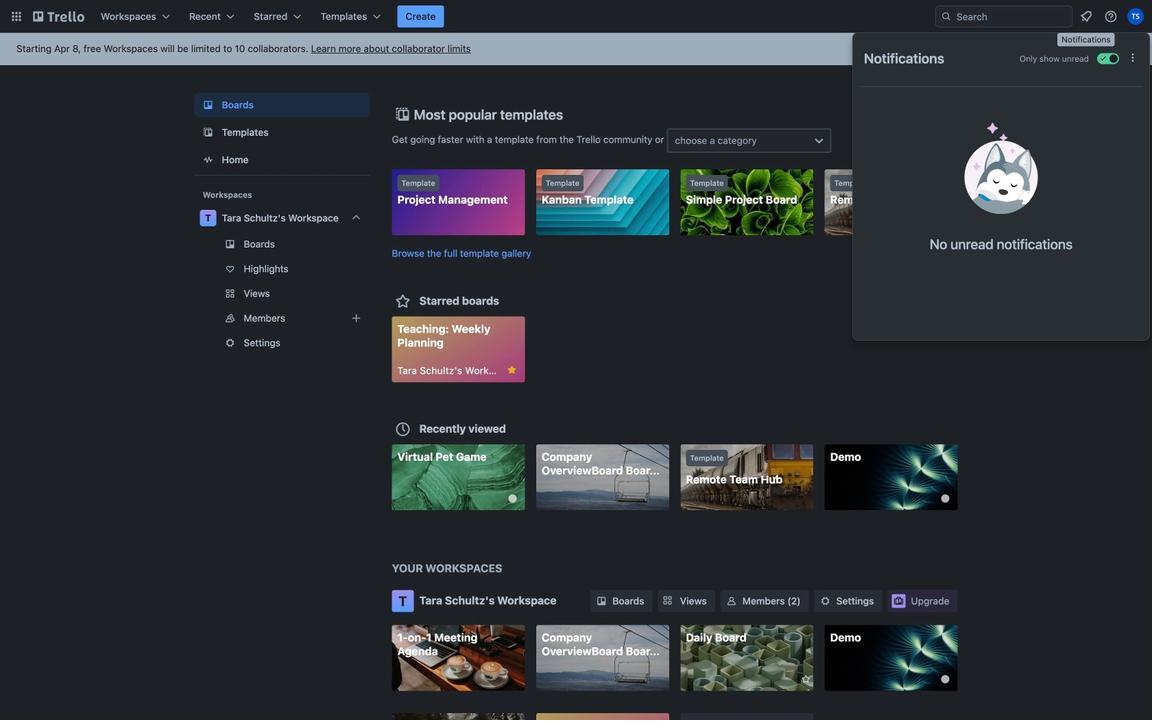 Task type: vqa. For each thing, say whether or not it's contained in the screenshot.
tooltip
yes



Task type: describe. For each thing, give the bounding box(es) containing it.
2 there is new activity on this board. image from the top
[[941, 675, 950, 684]]

sm image
[[595, 594, 609, 608]]

tara schultz (taraschultz7) image
[[1128, 8, 1144, 25]]

open information menu image
[[1104, 10, 1118, 23]]

primary element
[[0, 0, 1152, 33]]

add image
[[348, 310, 365, 326]]

taco image
[[965, 123, 1038, 214]]

board image
[[200, 97, 216, 113]]

search image
[[941, 11, 952, 22]]



Task type: locate. For each thing, give the bounding box(es) containing it.
1 horizontal spatial sm image
[[819, 594, 832, 608]]

1 there is new activity on this board. image from the top
[[941, 495, 950, 503]]

tooltip
[[1058, 33, 1115, 46]]

click to star this board. it will be added to your starred list. image
[[794, 673, 807, 686]]

1 vertical spatial there is new activity on this board. image
[[941, 675, 950, 684]]

1 sm image from the left
[[725, 594, 739, 608]]

sm image
[[725, 594, 739, 608], [819, 594, 832, 608]]

2 sm image from the left
[[819, 594, 832, 608]]

template board image
[[200, 124, 216, 141]]

there is new activity on this board. image
[[941, 495, 950, 503], [941, 675, 950, 684]]

Search field
[[952, 7, 1072, 26]]

home image
[[200, 152, 216, 168]]

back to home image
[[33, 5, 84, 27]]

0 vertical spatial there is new activity on this board. image
[[941, 495, 950, 503]]

0 notifications image
[[1078, 8, 1095, 25]]

0 horizontal spatial sm image
[[725, 594, 739, 608]]



